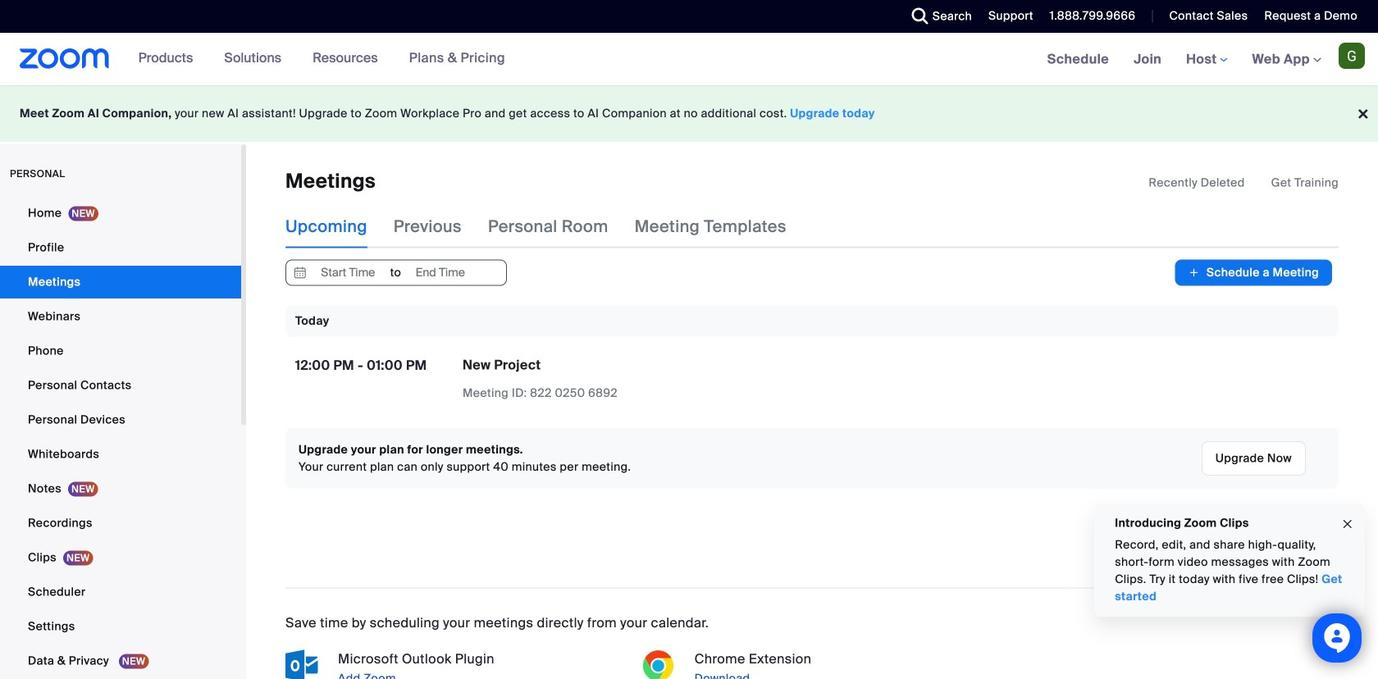 Task type: describe. For each thing, give the bounding box(es) containing it.
meetings navigation
[[1035, 33, 1378, 87]]

add image
[[1188, 265, 1200, 281]]



Task type: vqa. For each thing, say whether or not it's contained in the screenshot.
the Profile picture
yes



Task type: locate. For each thing, give the bounding box(es) containing it.
1 horizontal spatial application
[[1149, 175, 1339, 191]]

new project element
[[463, 356, 541, 374]]

Date Range Picker Start field
[[310, 260, 386, 285]]

Date Range Picker End field
[[402, 260, 478, 285]]

1 vertical spatial application
[[463, 356, 750, 402]]

application
[[1149, 175, 1339, 191], [463, 356, 750, 402]]

close image
[[1342, 515, 1355, 534]]

profile picture image
[[1339, 43, 1365, 69]]

0 horizontal spatial application
[[463, 356, 750, 402]]

product information navigation
[[126, 33, 518, 85]]

banner
[[0, 33, 1378, 87]]

0 vertical spatial application
[[1149, 175, 1339, 191]]

personal menu menu
[[0, 197, 241, 679]]

date image
[[290, 260, 310, 285]]

footer
[[0, 85, 1378, 142]]

zoom logo image
[[20, 48, 110, 69]]

tabs of meeting tab list
[[286, 205, 813, 248]]



